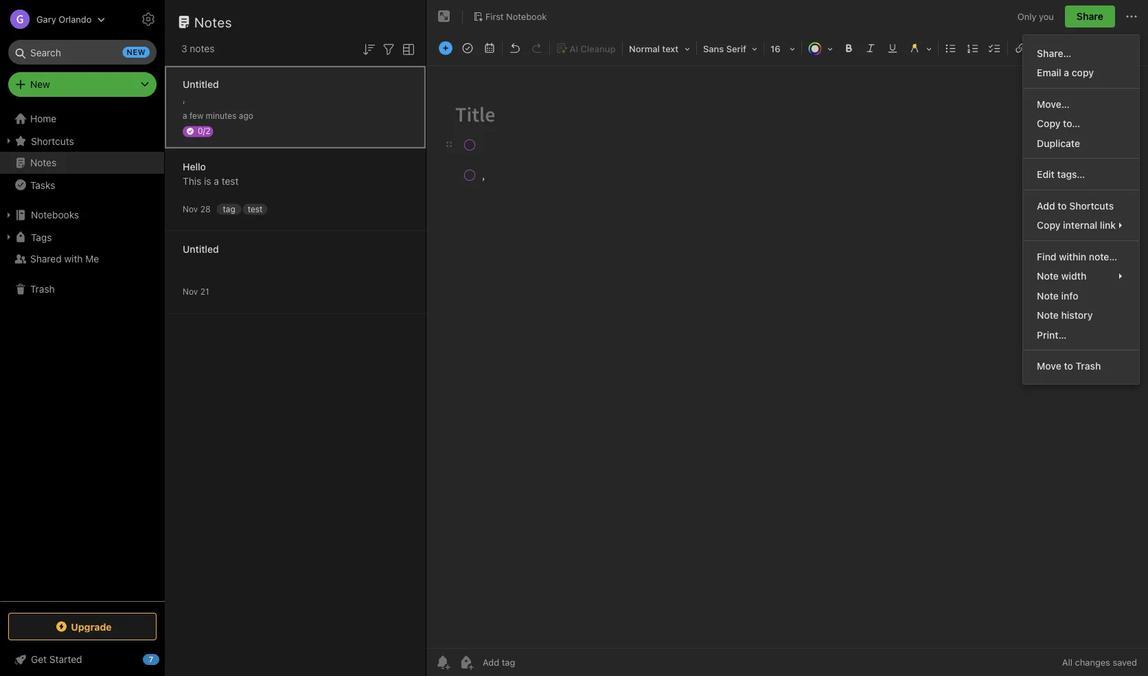Task type: locate. For each thing, give the bounding box(es) containing it.
shortcuts button
[[0, 130, 164, 152]]

2 vertical spatial note
[[1038, 310, 1060, 321]]

More actions field
[[1124, 5, 1141, 27]]

,
[[183, 93, 186, 104]]

to inside move to trash link
[[1065, 360, 1074, 372]]

Note Editor text field
[[427, 66, 1149, 648]]

add
[[1038, 200, 1056, 211]]

checklist image
[[986, 38, 1005, 58]]

task image
[[458, 38, 478, 58]]

2 note from the top
[[1038, 290, 1060, 301]]

normal text
[[629, 44, 679, 54]]

untitled ,
[[183, 79, 219, 104]]

settings image
[[140, 11, 157, 27]]

undo image
[[506, 38, 525, 58]]

serif
[[727, 44, 747, 54]]

1 vertical spatial to
[[1065, 360, 1074, 372]]

shortcuts up copy internal link link
[[1070, 200, 1115, 211]]

within
[[1060, 251, 1087, 262]]

me
[[85, 253, 99, 265]]

0 horizontal spatial notes
[[30, 157, 57, 168]]

move
[[1038, 360, 1062, 372]]

edit
[[1038, 169, 1055, 180]]

1 vertical spatial shortcuts
[[1070, 200, 1115, 211]]

add tag image
[[458, 654, 475, 671]]

tags
[[31, 231, 52, 243]]

2 untitled from the top
[[183, 244, 219, 255]]

italic image
[[862, 38, 881, 58]]

find within note…
[[1038, 251, 1118, 262]]

this
[[183, 176, 202, 187]]

insert link image
[[1011, 38, 1031, 58]]

history
[[1062, 310, 1094, 321]]

duplicate
[[1038, 137, 1081, 149]]

notes up notes
[[194, 14, 232, 30]]

nov 21
[[183, 287, 209, 296]]

email a copy
[[1038, 67, 1095, 78]]

Font family field
[[699, 38, 763, 58]]

0 vertical spatial trash
[[30, 283, 55, 295]]

note history
[[1038, 310, 1094, 321]]

this is a test
[[183, 176, 239, 187]]

1 horizontal spatial trash
[[1076, 360, 1102, 372]]

all
[[1063, 657, 1073, 668]]

note info
[[1038, 290, 1079, 301]]

note for note history
[[1038, 310, 1060, 321]]

1 nov from the top
[[183, 204, 198, 214]]

bold image
[[840, 38, 859, 58]]

0 vertical spatial nov
[[183, 204, 198, 214]]

gary
[[36, 14, 56, 24]]

tags…
[[1058, 169, 1086, 180]]

untitled up ,
[[183, 79, 219, 90]]

0 vertical spatial copy
[[1038, 118, 1061, 129]]

copy down the move…
[[1038, 118, 1061, 129]]

first
[[486, 11, 504, 21]]

notes up tasks
[[30, 157, 57, 168]]

to
[[1058, 200, 1068, 211], [1065, 360, 1074, 372]]

expand notebooks image
[[3, 210, 14, 221]]

0 vertical spatial test
[[222, 176, 239, 187]]

1 note from the top
[[1038, 270, 1060, 282]]

shortcuts
[[31, 135, 74, 147], [1070, 200, 1115, 211]]

nov 28
[[183, 204, 211, 214]]

internal
[[1064, 220, 1098, 231]]

add to shortcuts link
[[1024, 196, 1140, 215]]

0 vertical spatial untitled
[[183, 79, 219, 90]]

note
[[1038, 270, 1060, 282], [1038, 290, 1060, 301], [1038, 310, 1060, 321]]

Highlight field
[[904, 38, 937, 58]]

1 vertical spatial note
[[1038, 290, 1060, 301]]

a
[[1065, 67, 1070, 78], [183, 111, 187, 121], [214, 176, 219, 187]]

ago
[[239, 111, 253, 121]]

to for move
[[1065, 360, 1074, 372]]

copy inside copy to… link
[[1038, 118, 1061, 129]]

2 horizontal spatial a
[[1065, 67, 1070, 78]]

note width
[[1038, 270, 1087, 282]]

home
[[30, 113, 57, 124]]

copy internal link link
[[1024, 215, 1140, 235]]

0 vertical spatial to
[[1058, 200, 1068, 211]]

trash down print… link
[[1076, 360, 1102, 372]]

move… link
[[1024, 94, 1140, 114]]

1 copy from the top
[[1038, 118, 1061, 129]]

1 vertical spatial untitled
[[183, 244, 219, 255]]

a left the copy
[[1065, 67, 1070, 78]]

changes
[[1076, 657, 1111, 668]]

2 copy from the top
[[1038, 220, 1061, 231]]

edit tags…
[[1038, 169, 1086, 180]]

copy inside copy internal link link
[[1038, 220, 1061, 231]]

Search text field
[[18, 40, 147, 65]]

1 untitled from the top
[[183, 79, 219, 90]]

1 horizontal spatial notes
[[194, 14, 232, 30]]

1 vertical spatial nov
[[183, 287, 198, 296]]

1 vertical spatial trash
[[1076, 360, 1102, 372]]

info
[[1062, 290, 1079, 301]]

note left 'info'
[[1038, 290, 1060, 301]]

to inside add to shortcuts link
[[1058, 200, 1068, 211]]

0 horizontal spatial a
[[183, 111, 187, 121]]

shortcuts down home
[[31, 135, 74, 147]]

3
[[181, 43, 187, 54]]

to right add
[[1058, 200, 1068, 211]]

you
[[1040, 11, 1055, 21]]

note inside field
[[1038, 270, 1060, 282]]

width
[[1062, 270, 1087, 282]]

shared with me
[[30, 253, 99, 265]]

untitled down nov 28 on the left top of page
[[183, 244, 219, 255]]

1 vertical spatial test
[[248, 204, 263, 214]]

print… link
[[1024, 325, 1140, 345]]

untitled
[[183, 79, 219, 90], [183, 244, 219, 255]]

note width link
[[1024, 266, 1140, 286]]

tag
[[223, 204, 235, 214]]

to right move
[[1065, 360, 1074, 372]]

2 nov from the top
[[183, 287, 198, 296]]

alignment image
[[1036, 38, 1070, 58]]

Heading level field
[[625, 38, 695, 58]]

shortcuts inside button
[[31, 135, 74, 147]]

Sort options field
[[361, 40, 377, 58]]

few
[[190, 111, 204, 121]]

note window element
[[427, 0, 1149, 676]]

note down find
[[1038, 270, 1060, 282]]

share button
[[1066, 5, 1116, 27]]

untitled for untitled
[[183, 244, 219, 255]]

a left few
[[183, 111, 187, 121]]

0 vertical spatial notes
[[194, 14, 232, 30]]

7
[[149, 655, 153, 664]]

tree
[[0, 108, 165, 601]]

shortcuts inside dropdown list menu
[[1070, 200, 1115, 211]]

test right tag
[[248, 204, 263, 214]]

0 horizontal spatial shortcuts
[[31, 135, 74, 147]]

Font size field
[[766, 38, 801, 58]]

1 vertical spatial notes
[[30, 157, 57, 168]]

first notebook button
[[469, 7, 552, 26]]

nov left 21
[[183, 287, 198, 296]]

test right is on the left of page
[[222, 176, 239, 187]]

0 vertical spatial note
[[1038, 270, 1060, 282]]

0 horizontal spatial trash
[[30, 283, 55, 295]]

test
[[222, 176, 239, 187], [248, 204, 263, 214]]

trash link
[[0, 278, 164, 300]]

0 vertical spatial a
[[1065, 67, 1070, 78]]

copy to…
[[1038, 118, 1081, 129]]

tasks button
[[0, 174, 164, 196]]

1 horizontal spatial shortcuts
[[1070, 200, 1115, 211]]

trash
[[30, 283, 55, 295], [1076, 360, 1102, 372]]

trash down "shared"
[[30, 283, 55, 295]]

notes
[[194, 14, 232, 30], [30, 157, 57, 168]]

a right is on the left of page
[[214, 176, 219, 187]]

new button
[[8, 72, 157, 97]]

is
[[204, 176, 211, 187]]

copy down add
[[1038, 220, 1061, 231]]

Add tag field
[[482, 657, 585, 668]]

untitled for untitled ,
[[183, 79, 219, 90]]

1 vertical spatial copy
[[1038, 220, 1061, 231]]

tasks
[[30, 179, 55, 191]]

nov left 28 on the left
[[183, 204, 198, 214]]

3 note from the top
[[1038, 310, 1060, 321]]

share…
[[1038, 47, 1072, 59]]

note…
[[1090, 251, 1118, 262]]

Copy internal link field
[[1024, 215, 1140, 235]]

2 vertical spatial a
[[214, 176, 219, 187]]

trash inside tree
[[30, 283, 55, 295]]

note up print…
[[1038, 310, 1060, 321]]

0 vertical spatial shortcuts
[[31, 135, 74, 147]]

Add filters field
[[381, 40, 397, 58]]

to for add
[[1058, 200, 1068, 211]]

copy
[[1038, 118, 1061, 129], [1038, 220, 1061, 231]]

1 vertical spatial a
[[183, 111, 187, 121]]

0 horizontal spatial test
[[222, 176, 239, 187]]

edit tags… link
[[1024, 165, 1140, 184]]



Task type: vqa. For each thing, say whether or not it's contained in the screenshot.
"Add filters" "image" on the top of the page
yes



Task type: describe. For each thing, give the bounding box(es) containing it.
orlando
[[59, 14, 92, 24]]

upgrade
[[71, 621, 112, 632]]

new
[[127, 48, 146, 57]]

notes inside notes link
[[30, 157, 57, 168]]

note info link
[[1024, 286, 1140, 305]]

find within note… link
[[1024, 247, 1140, 266]]

copy internal link
[[1038, 220, 1117, 231]]

move to trash
[[1038, 360, 1102, 372]]

minutes
[[206, 111, 237, 121]]

only you
[[1018, 11, 1055, 21]]

1 horizontal spatial a
[[214, 176, 219, 187]]

get started
[[31, 654, 82, 665]]

notebook
[[507, 11, 547, 21]]

home link
[[0, 108, 165, 130]]

note for note info
[[1038, 290, 1060, 301]]

Insert field
[[436, 38, 456, 58]]

3 notes
[[181, 43, 215, 54]]

add a reminder image
[[435, 654, 451, 671]]

underline image
[[884, 38, 903, 58]]

new search field
[[18, 40, 150, 65]]

note for note width
[[1038, 270, 1060, 282]]

28
[[200, 204, 211, 214]]

trash inside dropdown list menu
[[1076, 360, 1102, 372]]

get
[[31, 654, 47, 665]]

copy
[[1073, 67, 1095, 78]]

copy for copy to…
[[1038, 118, 1061, 129]]

a few minutes ago
[[183, 111, 253, 121]]

text
[[663, 44, 679, 54]]

find
[[1038, 251, 1057, 262]]

nov for nov 28
[[183, 204, 198, 214]]

note history link
[[1024, 305, 1140, 325]]

more actions image
[[1124, 8, 1141, 25]]

gary orlando
[[36, 14, 92, 24]]

with
[[64, 253, 83, 265]]

shared
[[30, 253, 62, 265]]

Note width field
[[1024, 266, 1140, 286]]

copy for copy internal link
[[1038, 220, 1061, 231]]

link
[[1101, 220, 1117, 231]]

notes
[[190, 43, 215, 54]]

duplicate link
[[1024, 133, 1140, 153]]

calendar event image
[[480, 38, 500, 58]]

a inside dropdown list menu
[[1065, 67, 1070, 78]]

normal
[[629, 44, 660, 54]]

notebooks
[[31, 209, 79, 221]]

add to shortcuts
[[1038, 200, 1115, 211]]

1 horizontal spatial test
[[248, 204, 263, 214]]

Account field
[[0, 5, 105, 33]]

21
[[200, 287, 209, 296]]

16
[[771, 44, 781, 54]]

only
[[1018, 11, 1037, 21]]

more image
[[1070, 38, 1112, 58]]

to…
[[1064, 118, 1081, 129]]

move to trash link
[[1024, 356, 1140, 376]]

nov for nov 21
[[183, 287, 198, 296]]

click to collapse image
[[160, 651, 170, 667]]

add filters image
[[381, 41, 397, 58]]

email a copy link
[[1024, 63, 1140, 82]]

Font color field
[[804, 38, 838, 58]]

all changes saved
[[1063, 657, 1138, 668]]

Help and Learning task checklist field
[[0, 649, 165, 671]]

tree containing home
[[0, 108, 165, 601]]

email
[[1038, 67, 1062, 78]]

move…
[[1038, 98, 1070, 110]]

share
[[1077, 11, 1104, 22]]

expand note image
[[436, 8, 453, 25]]

expand tags image
[[3, 232, 14, 243]]

dropdown list menu
[[1024, 43, 1140, 376]]

View options field
[[397, 40, 417, 58]]

notebooks link
[[0, 204, 164, 226]]

0/2
[[198, 126, 211, 136]]

share… link
[[1024, 43, 1140, 63]]

sans
[[704, 44, 724, 54]]

first notebook
[[486, 11, 547, 21]]

tags button
[[0, 226, 164, 248]]

notes link
[[0, 152, 164, 174]]

sans serif
[[704, 44, 747, 54]]

print…
[[1038, 329, 1067, 340]]

copy to… link
[[1024, 114, 1140, 133]]

shared with me link
[[0, 248, 164, 270]]

upgrade button
[[8, 613, 157, 640]]

numbered list image
[[964, 38, 983, 58]]

saved
[[1113, 657, 1138, 668]]

bulleted list image
[[942, 38, 961, 58]]

started
[[49, 654, 82, 665]]



